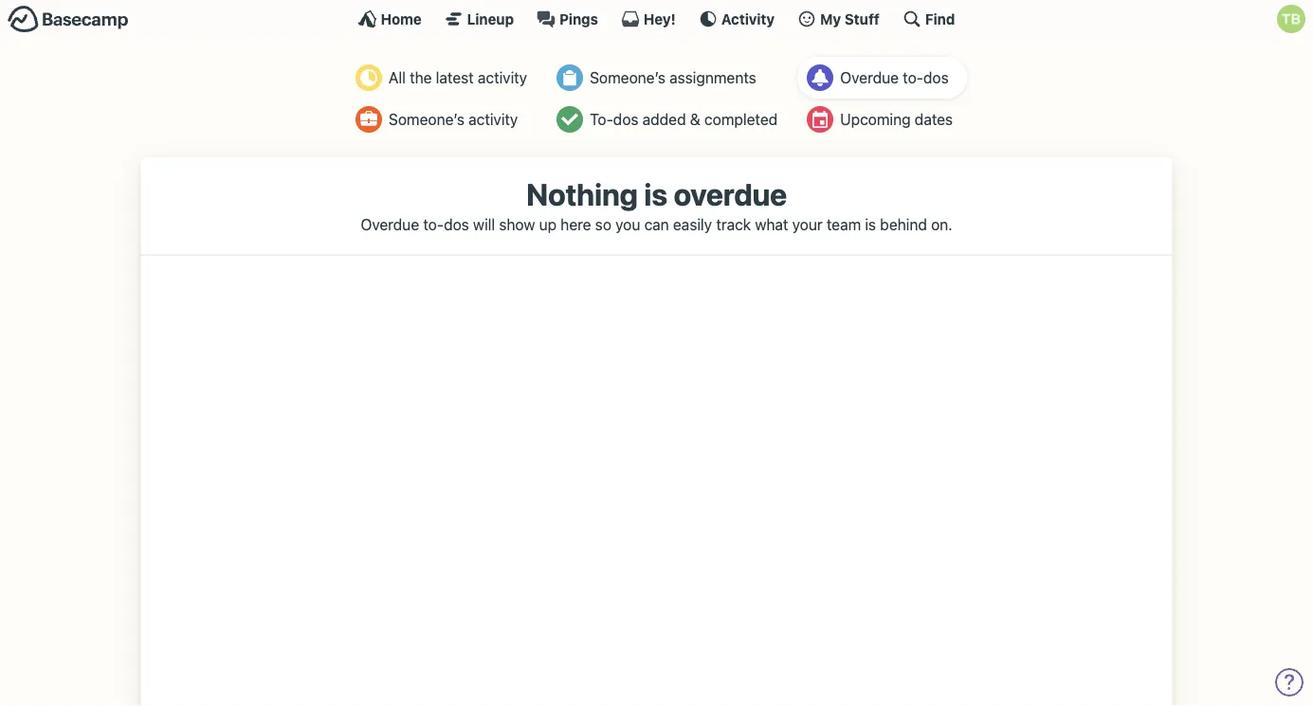 Task type: vqa. For each thing, say whether or not it's contained in the screenshot.


Task type: locate. For each thing, give the bounding box(es) containing it.
main element
[[0, 0, 1313, 37]]

overdue to-dos link
[[798, 57, 967, 99]]

activity right latest
[[478, 69, 527, 87]]

dos left will
[[444, 215, 469, 233]]

person report image
[[356, 106, 382, 133]]

0 vertical spatial to-
[[903, 69, 924, 87]]

1 vertical spatial is
[[865, 215, 876, 233]]

1 vertical spatial overdue
[[361, 215, 419, 233]]

0 horizontal spatial dos
[[444, 215, 469, 233]]

0 horizontal spatial is
[[644, 176, 667, 212]]

1 horizontal spatial to-
[[903, 69, 924, 87]]

home link
[[358, 9, 422, 28]]

1 horizontal spatial overdue
[[840, 69, 899, 87]]

team
[[827, 215, 861, 233]]

1 horizontal spatial is
[[865, 215, 876, 233]]

1 vertical spatial dos
[[613, 110, 639, 128]]

someone's
[[590, 69, 666, 87], [389, 110, 465, 128]]

dos left added
[[613, 110, 639, 128]]

0 vertical spatial is
[[644, 176, 667, 212]]

1 horizontal spatial dos
[[613, 110, 639, 128]]

someone's activity link
[[346, 99, 542, 140]]

0 horizontal spatial overdue
[[361, 215, 419, 233]]

someone's for someone's activity
[[389, 110, 465, 128]]

lineup
[[467, 10, 514, 27]]

to-
[[590, 110, 613, 128]]

my stuff button
[[798, 9, 880, 28]]

hey! button
[[621, 9, 676, 28]]

can
[[644, 215, 669, 233]]

to-
[[903, 69, 924, 87], [423, 215, 444, 233]]

all
[[389, 69, 406, 87]]

all the latest activity
[[389, 69, 527, 87]]

overdue left will
[[361, 215, 419, 233]]

0 vertical spatial activity
[[478, 69, 527, 87]]

overdue to-dos
[[840, 69, 949, 87]]

activity
[[478, 69, 527, 87], [468, 110, 518, 128]]

0 vertical spatial overdue
[[840, 69, 899, 87]]

stuff
[[845, 10, 880, 27]]

dos
[[924, 69, 949, 87], [613, 110, 639, 128], [444, 215, 469, 233]]

so
[[595, 215, 612, 233]]

is right team
[[865, 215, 876, 233]]

someone's inside someone's assignments link
[[590, 69, 666, 87]]

switch accounts image
[[8, 5, 129, 34]]

overdue
[[840, 69, 899, 87], [361, 215, 419, 233]]

0 horizontal spatial to-
[[423, 215, 444, 233]]

someone's inside someone's activity link
[[389, 110, 465, 128]]

overdue up upcoming at the top right of page
[[840, 69, 899, 87]]

1 vertical spatial someone's
[[389, 110, 465, 128]]

0 vertical spatial someone's
[[590, 69, 666, 87]]

1 horizontal spatial someone's
[[590, 69, 666, 87]]

nothing is overdue overdue to-dos will show up here so you can easily track what your team is behind on.
[[361, 176, 953, 233]]

assignment image
[[557, 64, 583, 91]]

activity down all the latest activity
[[468, 110, 518, 128]]

activity link
[[699, 9, 775, 28]]

is
[[644, 176, 667, 212], [865, 215, 876, 233]]

someone's up to-
[[590, 69, 666, 87]]

to-dos added & completed link
[[547, 99, 792, 140]]

the
[[410, 69, 432, 87]]

is up can
[[644, 176, 667, 212]]

to- up upcoming dates at the top right of page
[[903, 69, 924, 87]]

2 vertical spatial dos
[[444, 215, 469, 233]]

my stuff
[[820, 10, 880, 27]]

easily
[[673, 215, 712, 233]]

someone's down the on the top of the page
[[389, 110, 465, 128]]

home
[[381, 10, 422, 27]]

to- left will
[[423, 215, 444, 233]]

schedule image
[[807, 106, 834, 133]]

dates
[[915, 110, 953, 128]]

1 vertical spatial to-
[[423, 215, 444, 233]]

0 horizontal spatial someone's
[[389, 110, 465, 128]]

your
[[792, 215, 823, 233]]

show
[[499, 215, 535, 233]]

will
[[473, 215, 495, 233]]

dos up dates
[[924, 69, 949, 87]]

pings
[[560, 10, 598, 27]]

todo image
[[557, 106, 583, 133]]

0 vertical spatial dos
[[924, 69, 949, 87]]



Task type: describe. For each thing, give the bounding box(es) containing it.
to- inside nothing is overdue overdue to-dos will show up here so you can easily track what your team is behind on.
[[423, 215, 444, 233]]

upcoming dates
[[840, 110, 953, 128]]

track
[[716, 215, 751, 233]]

someone's activity
[[389, 110, 518, 128]]

added
[[643, 110, 686, 128]]

lineup link
[[444, 9, 514, 28]]

what
[[755, 215, 788, 233]]

here
[[561, 215, 591, 233]]

find
[[925, 10, 955, 27]]

my
[[820, 10, 841, 27]]

assignments
[[670, 69, 756, 87]]

overdue inside nothing is overdue overdue to-dos will show up here so you can easily track what your team is behind on.
[[361, 215, 419, 233]]

completed
[[705, 110, 778, 128]]

&
[[690, 110, 701, 128]]

pings button
[[537, 9, 598, 28]]

activity
[[721, 10, 775, 27]]

overdue inside 'overdue to-dos' link
[[840, 69, 899, 87]]

latest
[[436, 69, 474, 87]]

to-dos added & completed
[[590, 110, 778, 128]]

on.
[[931, 215, 953, 233]]

dos inside nothing is overdue overdue to-dos will show up here so you can easily track what your team is behind on.
[[444, 215, 469, 233]]

someone's assignments
[[590, 69, 756, 87]]

up
[[539, 215, 557, 233]]

nothing
[[526, 176, 638, 212]]

all the latest activity link
[[346, 57, 542, 99]]

activity report image
[[356, 64, 382, 91]]

you
[[616, 215, 640, 233]]

tim burton image
[[1277, 5, 1306, 33]]

upcoming
[[840, 110, 911, 128]]

someone's assignments link
[[547, 57, 792, 99]]

behind
[[880, 215, 927, 233]]

hey!
[[644, 10, 676, 27]]

someone's for someone's assignments
[[590, 69, 666, 87]]

find button
[[903, 9, 955, 28]]

reports image
[[807, 64, 834, 91]]

upcoming dates link
[[798, 99, 967, 140]]

overdue
[[674, 176, 787, 212]]

2 horizontal spatial dos
[[924, 69, 949, 87]]

1 vertical spatial activity
[[468, 110, 518, 128]]



